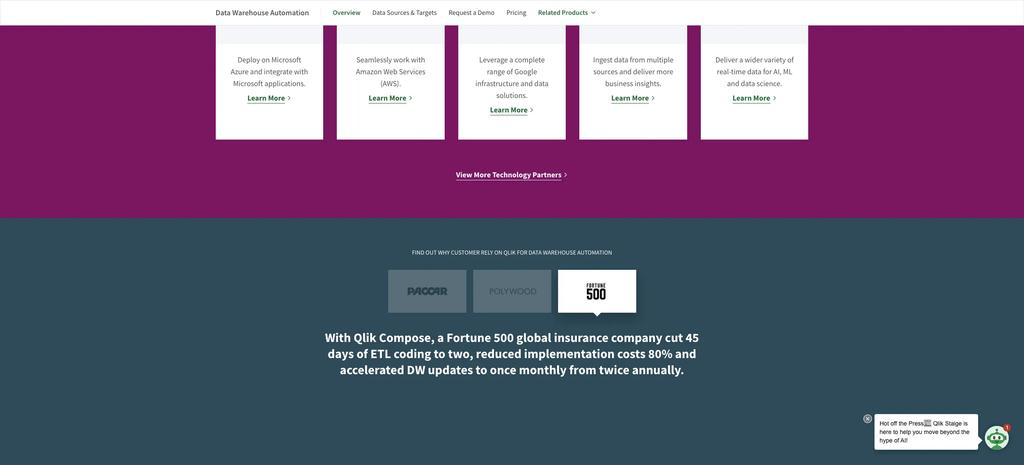Task type: locate. For each thing, give the bounding box(es) containing it.
sources
[[387, 9, 410, 17]]

updates
[[428, 362, 473, 379]]

data down time on the top right of page
[[741, 79, 756, 89]]

more down insights. on the right of page
[[632, 93, 649, 103]]

learn more down applications.
[[248, 93, 285, 103]]

automation
[[270, 7, 309, 18]]

deploy on microsoft azure and integrate with microsoft applications.
[[231, 55, 308, 89]]

poly-wood logo image
[[473, 270, 552, 313]]

learn down time on the top right of page
[[733, 93, 752, 103]]

ai,
[[774, 67, 782, 77]]

rely
[[481, 249, 493, 257]]

from
[[630, 55, 646, 65], [570, 362, 597, 379]]

of right range
[[507, 67, 513, 77]]

more
[[268, 93, 285, 103], [390, 93, 407, 103], [632, 93, 649, 103], [754, 93, 771, 103], [511, 105, 528, 115], [474, 170, 491, 180]]

1 vertical spatial from
[[570, 362, 597, 379]]

related
[[539, 8, 561, 17]]

1 vertical spatial of
[[507, 67, 513, 77]]

1 horizontal spatial of
[[507, 67, 513, 77]]

1 horizontal spatial microsoft
[[272, 55, 301, 65]]

qlik
[[504, 249, 516, 257]]

0 vertical spatial from
[[630, 55, 646, 65]]

learn
[[248, 93, 267, 103], [369, 93, 388, 103], [612, 93, 631, 103], [733, 93, 752, 103], [490, 105, 510, 115]]

learn more down science.
[[733, 93, 771, 103]]

related products link
[[539, 3, 596, 23]]

learn more down business
[[612, 93, 649, 103]]

from up deliver
[[630, 55, 646, 65]]

data left the sources
[[373, 9, 386, 17]]

data
[[614, 55, 629, 65], [748, 67, 762, 77], [535, 79, 549, 89], [741, 79, 756, 89]]

a for request
[[473, 9, 477, 17]]

more down solutions.
[[511, 105, 528, 115]]

a for deliver
[[740, 55, 744, 65]]

data sources & targets link
[[373, 3, 437, 23]]

on
[[495, 249, 503, 257]]

and up business
[[620, 67, 632, 77]]

partners
[[533, 170, 562, 180]]

1 horizontal spatial from
[[630, 55, 646, 65]]

deploy
[[238, 55, 260, 65]]

with up services
[[411, 55, 425, 65]]

500
[[494, 330, 514, 347]]

learn more for (aws).
[[369, 93, 407, 103]]

seamlessly
[[357, 55, 392, 65]]

warehouse
[[232, 7, 269, 18]]

2 horizontal spatial of
[[788, 55, 794, 65]]

0 horizontal spatial from
[[570, 362, 597, 379]]

and down time on the top right of page
[[728, 79, 740, 89]]

learn more down solutions.
[[490, 105, 528, 115]]

customer
[[451, 249, 480, 257]]

and right 80%
[[676, 346, 697, 363]]

integrate
[[264, 67, 293, 77]]

a up time on the top right of page
[[740, 55, 744, 65]]

more down (aws).
[[390, 93, 407, 103]]

and inside ingest data from multiple sources and deliver more business insights.
[[620, 67, 632, 77]]

learn down business
[[612, 93, 631, 103]]

multiple
[[647, 55, 674, 65]]

google
[[515, 67, 537, 77]]

learn more
[[248, 93, 285, 103], [369, 93, 407, 103], [612, 93, 649, 103], [733, 93, 771, 103], [490, 105, 528, 115]]

two,
[[448, 346, 474, 363]]

with
[[411, 55, 425, 65], [294, 67, 308, 77]]

carousel controls region
[[216, 270, 809, 313]]

leverage
[[480, 55, 508, 65]]

to
[[434, 346, 446, 363], [476, 362, 488, 379]]

dw
[[407, 362, 426, 379]]

microsoft
[[272, 55, 301, 65], [233, 79, 263, 89]]

learn for deploy on microsoft azure and integrate with microsoft applications.
[[248, 93, 267, 103]]

a inside deliver a wider variety of real-time data for ai, ml and data science.
[[740, 55, 744, 65]]

deliver a wider variety of real-time data for ai, ml and data science.
[[716, 55, 794, 89]]

amazon
[[356, 67, 382, 77]]

work
[[394, 55, 410, 65]]

databricks logo image
[[701, 0, 809, 44]]

more down applications.
[[268, 93, 285, 103]]

data
[[216, 7, 231, 18], [373, 9, 386, 17]]

and down deploy
[[250, 67, 263, 77]]

learn for leverage a complete range of google infrastructure and data solutions.
[[490, 105, 510, 115]]

fortune
[[447, 330, 491, 347]]

for
[[764, 67, 773, 77]]

0 horizontal spatial of
[[357, 346, 368, 363]]

2 vertical spatial of
[[357, 346, 368, 363]]

microsoft up integrate
[[272, 55, 301, 65]]

learn down (aws).
[[369, 93, 388, 103]]

compose,
[[379, 330, 435, 347]]

learn down deploy on microsoft azure and integrate with microsoft applications.
[[248, 93, 267, 103]]

deliver
[[716, 55, 738, 65]]

a right leverage
[[510, 55, 514, 65]]

solutions.
[[497, 91, 528, 101]]

0 vertical spatial with
[[411, 55, 425, 65]]

of inside deliver a wider variety of real-time data for ai, ml and data science.
[[788, 55, 794, 65]]

qlik
[[354, 330, 377, 347]]

0 horizontal spatial microsoft
[[233, 79, 263, 89]]

a inside menu bar
[[473, 9, 477, 17]]

costs
[[618, 346, 646, 363]]

from left 'twice'
[[570, 362, 597, 379]]

data down google
[[535, 79, 549, 89]]

1 horizontal spatial with
[[411, 55, 425, 65]]

to left the once
[[476, 362, 488, 379]]

and
[[250, 67, 263, 77], [620, 67, 632, 77], [521, 79, 533, 89], [728, 79, 740, 89], [676, 346, 697, 363]]

of left the etl at left
[[357, 346, 368, 363]]

from inside ingest data from multiple sources and deliver more business insights.
[[630, 55, 646, 65]]

data right ingest on the right top of the page
[[614, 55, 629, 65]]

learn more for infrastructure
[[490, 105, 528, 115]]

a left two,
[[438, 330, 444, 347]]

targets
[[416, 9, 437, 17]]

days
[[328, 346, 354, 363]]

and down google
[[521, 79, 533, 89]]

0 vertical spatial microsoft
[[272, 55, 301, 65]]

pricing
[[507, 9, 527, 17]]

pricing link
[[507, 3, 527, 23]]

a inside leverage a complete range of google infrastructure and data solutions.
[[510, 55, 514, 65]]

0 vertical spatial of
[[788, 55, 794, 65]]

learn down solutions.
[[490, 105, 510, 115]]

coding
[[394, 346, 432, 363]]

more for deliver
[[632, 93, 649, 103]]

a left demo
[[473, 9, 477, 17]]

a
[[473, 9, 477, 17], [510, 55, 514, 65], [740, 55, 744, 65], [438, 330, 444, 347]]

0 horizontal spatial with
[[294, 67, 308, 77]]

80%
[[649, 346, 673, 363]]

1 horizontal spatial data
[[373, 9, 386, 17]]

of up ml
[[788, 55, 794, 65]]

find
[[412, 249, 425, 257]]

with up applications.
[[294, 67, 308, 77]]

more for time
[[754, 93, 771, 103]]

1 vertical spatial with
[[294, 67, 308, 77]]

of inside leverage a complete range of google infrastructure and data solutions.
[[507, 67, 513, 77]]

learn more for with
[[248, 93, 285, 103]]

insights.
[[635, 79, 662, 89]]

science.
[[757, 79, 783, 89]]

with inside seamlessly work with amazon web services (aws).
[[411, 55, 425, 65]]

more down science.
[[754, 93, 771, 103]]

aws logo image
[[337, 0, 445, 44]]

data left 'warehouse'
[[216, 7, 231, 18]]

learn for seamlessly work with amazon web services (aws).
[[369, 93, 388, 103]]

learn more down (aws).
[[369, 93, 407, 103]]

of
[[788, 55, 794, 65], [507, 67, 513, 77], [357, 346, 368, 363]]

learn more for deliver
[[612, 93, 649, 103]]

microsoft down the azure
[[233, 79, 263, 89]]

to left two,
[[434, 346, 446, 363]]

0 horizontal spatial data
[[216, 7, 231, 18]]



Task type: describe. For each thing, give the bounding box(es) containing it.
more for infrastructure
[[511, 105, 528, 115]]

data
[[529, 249, 542, 257]]

request
[[449, 9, 472, 17]]

company
[[612, 330, 663, 347]]

annually.
[[632, 362, 685, 379]]

overview
[[333, 8, 361, 17]]

seamlessly work with amazon web services (aws).
[[356, 55, 426, 89]]

twice
[[599, 362, 630, 379]]

once
[[490, 362, 517, 379]]

45
[[686, 330, 700, 347]]

1 vertical spatial microsoft
[[233, 79, 263, 89]]

data inside ingest data from multiple sources and deliver more business insights.
[[614, 55, 629, 65]]

data for data sources & targets
[[373, 9, 386, 17]]

fortune 500 logo - selected image
[[558, 270, 637, 313]]

more
[[657, 67, 674, 77]]

variety
[[765, 55, 787, 65]]

insurance
[[554, 330, 609, 347]]

view more technology partners
[[456, 170, 562, 180]]

data down the wider
[[748, 67, 762, 77]]

automation
[[578, 249, 613, 257]]

with
[[325, 330, 351, 347]]

wider
[[745, 55, 763, 65]]

0 horizontal spatial to
[[434, 346, 446, 363]]

request a demo link
[[449, 3, 495, 23]]

with inside deploy on microsoft azure and integrate with microsoft applications.
[[294, 67, 308, 77]]

ml
[[784, 67, 793, 77]]

google logo image
[[459, 0, 566, 44]]

learn for ingest data from multiple sources and deliver more business insights.
[[612, 93, 631, 103]]

on
[[262, 55, 270, 65]]

monthly
[[519, 362, 567, 379]]

of for range
[[507, 67, 513, 77]]

of inside the "with qlik compose, a fortune 500 global insurance company cut 45 days of etl coding to two, reduced implementation costs 80% and accelerated dw updates to once monthly from twice annually."
[[357, 346, 368, 363]]

demo
[[478, 9, 495, 17]]

more right view
[[474, 170, 491, 180]]

(aws).
[[381, 79, 401, 89]]

and inside the "with qlik compose, a fortune 500 global insurance company cut 45 days of etl coding to two, reduced implementation costs 80% and accelerated dw updates to once monthly from twice annually."
[[676, 346, 697, 363]]

related products
[[539, 8, 588, 17]]

overview link
[[333, 3, 361, 23]]

microsoft logo image
[[216, 0, 324, 44]]

1 horizontal spatial to
[[476, 362, 488, 379]]

find out why customer rely on qlik for data warehouse automation
[[412, 249, 613, 257]]

view more technology partners link
[[456, 169, 568, 181]]

why
[[438, 249, 450, 257]]

view
[[456, 170, 473, 180]]

web
[[384, 67, 398, 77]]

leverage a complete range of google infrastructure and data solutions.
[[476, 55, 549, 101]]

of for variety
[[788, 55, 794, 65]]

learn more for time
[[733, 93, 771, 103]]

a inside the "with qlik compose, a fortune 500 global insurance company cut 45 days of etl coding to two, reduced implementation costs 80% and accelerated dw updates to once monthly from twice annually."
[[438, 330, 444, 347]]

ingest data from multiple sources and deliver more business insights.
[[594, 55, 674, 89]]

range
[[487, 67, 505, 77]]

learn for deliver a wider variety of real-time data for ai, ml and data science.
[[733, 93, 752, 103]]

&
[[411, 9, 415, 17]]

quotes carousel region
[[0, 270, 1025, 446]]

a for leverage
[[510, 55, 514, 65]]

applications.
[[265, 79, 306, 89]]

from inside the "with qlik compose, a fortune 500 global insurance company cut 45 days of etl coding to two, reduced implementation costs 80% and accelerated dw updates to once monthly from twice annually."
[[570, 362, 597, 379]]

more for (aws).
[[390, 93, 407, 103]]

more for with
[[268, 93, 285, 103]]

warehouse
[[543, 249, 577, 257]]

and inside deliver a wider variety of real-time data for ai, ml and data science.
[[728, 79, 740, 89]]

snowflake logo image
[[580, 0, 688, 44]]

sources
[[594, 67, 618, 77]]

infrastructure
[[476, 79, 519, 89]]

reduced
[[476, 346, 522, 363]]

for
[[517, 249, 528, 257]]

azure
[[231, 67, 249, 77]]

business
[[606, 79, 634, 89]]

data warehouse automation menu bar
[[216, 3, 608, 23]]

and inside leverage a complete range of google infrastructure and data solutions.
[[521, 79, 533, 89]]

products
[[562, 8, 588, 17]]

data warehouse automation
[[216, 7, 309, 18]]

data for data warehouse automation
[[216, 7, 231, 18]]

accelerated
[[340, 362, 405, 379]]

technology
[[493, 170, 531, 180]]

services
[[399, 67, 426, 77]]

implementation
[[524, 346, 615, 363]]

ingest
[[594, 55, 613, 65]]

deliver
[[634, 67, 655, 77]]

with qlik compose, a fortune 500 global insurance company cut 45 days of etl coding to two, reduced implementation costs 80% and accelerated dw updates to once monthly from twice annually.
[[325, 330, 700, 379]]

request a demo
[[449, 9, 495, 17]]

data inside leverage a complete range of google infrastructure and data solutions.
[[535, 79, 549, 89]]

data sources & targets
[[373, 9, 437, 17]]

global
[[517, 330, 552, 347]]

and inside deploy on microsoft azure and integrate with microsoft applications.
[[250, 67, 263, 77]]

real-
[[717, 67, 732, 77]]

paccar logo image
[[388, 270, 467, 313]]

out
[[426, 249, 437, 257]]

time
[[732, 67, 746, 77]]

etl
[[371, 346, 391, 363]]

cut
[[666, 330, 684, 347]]

complete
[[515, 55, 545, 65]]



Task type: vqa. For each thing, say whether or not it's contained in the screenshot.
application
no



